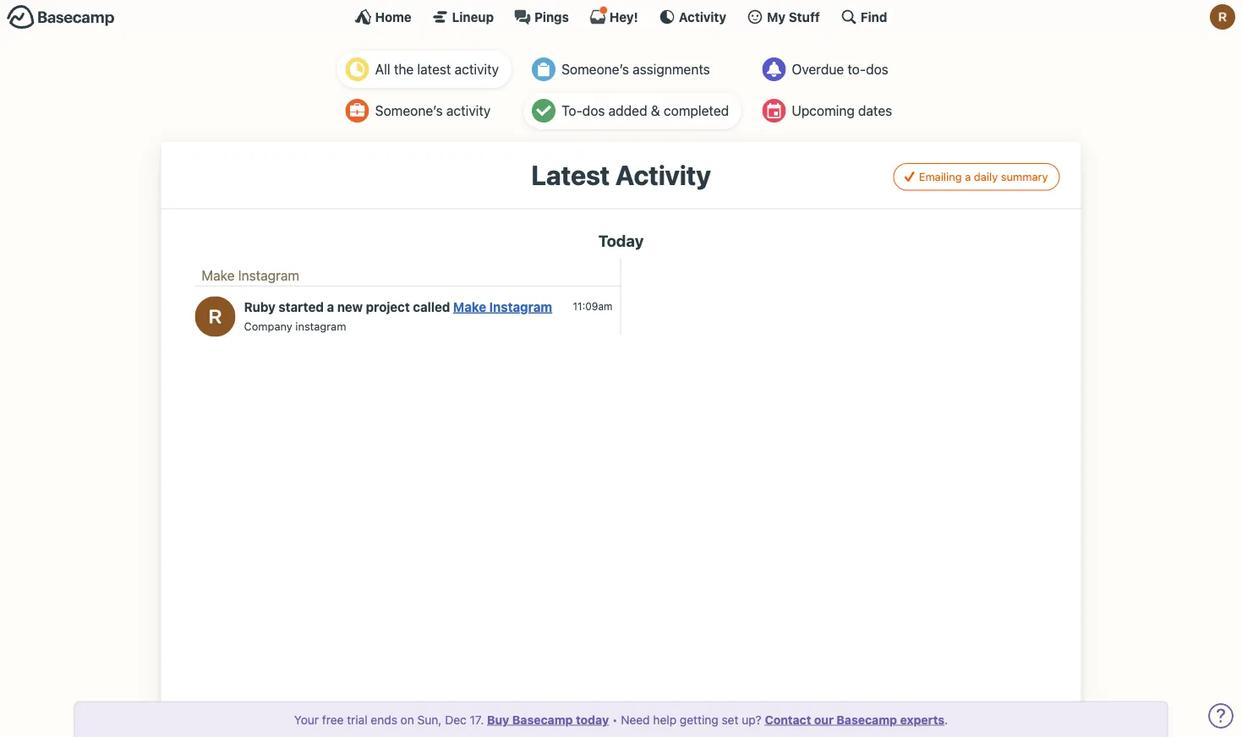 Task type: describe. For each thing, give the bounding box(es) containing it.
upcoming
[[792, 103, 855, 119]]

dec
[[445, 713, 467, 727]]

2 basecamp from the left
[[837, 713, 897, 727]]

instagram
[[295, 320, 346, 332]]

1 vertical spatial make instagram link
[[453, 299, 552, 314]]

lineup
[[452, 9, 494, 24]]

my stuff button
[[747, 8, 820, 25]]

completed
[[664, 103, 729, 119]]

daily
[[974, 170, 998, 183]]

0 horizontal spatial a
[[327, 299, 334, 314]]

experts
[[900, 713, 945, 727]]

.
[[945, 713, 948, 727]]

overdue to-dos
[[792, 61, 889, 77]]

company
[[244, 320, 292, 332]]

activity link
[[659, 8, 727, 25]]

overdue to-dos link
[[754, 51, 905, 88]]

someone's activity
[[375, 103, 491, 119]]

dates
[[858, 103, 892, 119]]

someone's for someone's activity
[[375, 103, 443, 119]]

17.
[[470, 713, 484, 727]]

0 vertical spatial instagram
[[238, 268, 299, 284]]

buy basecamp today link
[[487, 713, 609, 727]]

added
[[609, 103, 647, 119]]

free
[[322, 713, 344, 727]]

1 horizontal spatial make
[[453, 299, 486, 314]]

assignment image
[[532, 58, 556, 81]]

today
[[598, 231, 644, 250]]

to-
[[848, 61, 866, 77]]

someone's assignments
[[562, 61, 710, 77]]

stuff
[[789, 9, 820, 24]]

upcoming dates
[[792, 103, 892, 119]]

summary
[[1001, 170, 1048, 183]]

started
[[279, 299, 324, 314]]

hey!
[[610, 9, 638, 24]]

company instagram
[[244, 320, 346, 332]]

activity report image
[[346, 58, 369, 81]]

the
[[394, 61, 414, 77]]

my stuff
[[767, 9, 820, 24]]

emailing a daily summary
[[919, 170, 1048, 183]]

home
[[375, 9, 412, 24]]

emailing a daily summary button
[[894, 163, 1060, 191]]

your
[[294, 713, 319, 727]]

make instagram
[[202, 268, 299, 284]]

&
[[651, 103, 660, 119]]

today
[[576, 713, 609, 727]]

set
[[722, 713, 739, 727]]

ruby started a new project called make instagram
[[244, 299, 552, 314]]

1 basecamp from the left
[[512, 713, 573, 727]]

assignments
[[633, 61, 710, 77]]

hey! button
[[589, 6, 638, 25]]

a inside button
[[965, 170, 971, 183]]

ruby
[[244, 299, 276, 314]]

find button
[[841, 8, 888, 25]]

upcoming dates link
[[754, 92, 905, 129]]

contact
[[765, 713, 811, 727]]



Task type: vqa. For each thing, say whether or not it's contained in the screenshot.
a within button
yes



Task type: locate. For each thing, give the bounding box(es) containing it.
someone's assignments link
[[524, 51, 742, 88]]

1 horizontal spatial basecamp
[[837, 713, 897, 727]]

schedule image
[[762, 99, 786, 123]]

up?
[[742, 713, 762, 727]]

0 horizontal spatial make
[[202, 268, 235, 284]]

all
[[375, 61, 390, 77]]

dos
[[866, 61, 889, 77], [583, 103, 605, 119]]

1 vertical spatial dos
[[583, 103, 605, 119]]

contact our basecamp experts link
[[765, 713, 945, 727]]

getting
[[680, 713, 719, 727]]

1 vertical spatial a
[[327, 299, 334, 314]]

someone's
[[562, 61, 629, 77], [375, 103, 443, 119]]

instagram up ruby
[[238, 268, 299, 284]]

called
[[413, 299, 450, 314]]

1 vertical spatial instagram
[[489, 299, 552, 314]]

someone's inside someone's activity link
[[375, 103, 443, 119]]

0 vertical spatial make instagram link
[[202, 268, 299, 284]]

1 horizontal spatial ruby image
[[1210, 4, 1236, 30]]

to-dos added & completed
[[562, 103, 729, 119]]

0 vertical spatial make
[[202, 268, 235, 284]]

pings
[[535, 9, 569, 24]]

someone's for someone's assignments
[[562, 61, 629, 77]]

make instagram link
[[202, 268, 299, 284], [453, 299, 552, 314]]

basecamp right buy
[[512, 713, 573, 727]]

overdue
[[792, 61, 844, 77]]

to-dos added & completed link
[[524, 92, 742, 129]]

11:09am
[[573, 301, 613, 313]]

someone's up 'to-'
[[562, 61, 629, 77]]

make instagram link right called
[[453, 299, 552, 314]]

our
[[814, 713, 834, 727]]

home link
[[355, 8, 412, 25]]

help
[[653, 713, 677, 727]]

activity down all the latest activity
[[446, 103, 491, 119]]

pings button
[[514, 8, 569, 25]]

•
[[612, 713, 618, 727]]

0 horizontal spatial basecamp
[[512, 713, 573, 727]]

ends
[[371, 713, 397, 727]]

need
[[621, 713, 650, 727]]

new
[[337, 299, 363, 314]]

instagram
[[238, 268, 299, 284], [489, 299, 552, 314]]

make instagram link up ruby
[[202, 268, 299, 284]]

activity inside main element
[[679, 9, 727, 24]]

on
[[401, 713, 414, 727]]

todo image
[[532, 99, 556, 123]]

reports image
[[762, 58, 786, 81]]

dos up dates
[[866, 61, 889, 77]]

a left the new
[[327, 299, 334, 314]]

0 horizontal spatial dos
[[583, 103, 605, 119]]

latest
[[531, 159, 610, 191]]

activity
[[679, 9, 727, 24], [615, 159, 711, 191]]

lineup link
[[432, 8, 494, 25]]

project
[[366, 299, 410, 314]]

0 vertical spatial activity
[[679, 9, 727, 24]]

0 horizontal spatial someone's
[[375, 103, 443, 119]]

to-
[[562, 103, 583, 119]]

0 vertical spatial ruby image
[[1210, 4, 1236, 30]]

main element
[[0, 0, 1242, 33]]

activity down &
[[615, 159, 711, 191]]

switch accounts image
[[7, 4, 115, 30]]

activity up assignments
[[679, 9, 727, 24]]

buy
[[487, 713, 509, 727]]

latest activity
[[531, 159, 711, 191]]

0 horizontal spatial ruby image
[[195, 296, 236, 337]]

0 vertical spatial a
[[965, 170, 971, 183]]

11:09am element
[[573, 301, 613, 313]]

0 vertical spatial activity
[[455, 61, 499, 77]]

all the latest activity
[[375, 61, 499, 77]]

find
[[861, 9, 888, 24]]

someone's inside someone's assignments link
[[562, 61, 629, 77]]

1 horizontal spatial a
[[965, 170, 971, 183]]

my
[[767, 9, 786, 24]]

0 horizontal spatial instagram
[[238, 268, 299, 284]]

1 vertical spatial activity
[[615, 159, 711, 191]]

someone's activity link
[[337, 92, 512, 129]]

activity
[[455, 61, 499, 77], [446, 103, 491, 119]]

1 horizontal spatial dos
[[866, 61, 889, 77]]

trial
[[347, 713, 368, 727]]

basecamp
[[512, 713, 573, 727], [837, 713, 897, 727]]

1 horizontal spatial make instagram link
[[453, 299, 552, 314]]

basecamp right our
[[837, 713, 897, 727]]

0 vertical spatial someone's
[[562, 61, 629, 77]]

your free trial ends on sun, dec 17. buy basecamp today • need help getting set up? contact our basecamp experts .
[[294, 713, 948, 727]]

1 horizontal spatial instagram
[[489, 299, 552, 314]]

1 horizontal spatial someone's
[[562, 61, 629, 77]]

1 vertical spatial make
[[453, 299, 486, 314]]

ruby image
[[1210, 4, 1236, 30], [195, 296, 236, 337]]

latest
[[417, 61, 451, 77]]

1 vertical spatial someone's
[[375, 103, 443, 119]]

1 vertical spatial ruby image
[[195, 296, 236, 337]]

emailing
[[919, 170, 962, 183]]

dos left added
[[583, 103, 605, 119]]

sun,
[[417, 713, 442, 727]]

0 horizontal spatial make instagram link
[[202, 268, 299, 284]]

instagram left 11:09am
[[489, 299, 552, 314]]

a
[[965, 170, 971, 183], [327, 299, 334, 314]]

all the latest activity link
[[337, 51, 512, 88]]

a left the "daily"
[[965, 170, 971, 183]]

activity right latest
[[455, 61, 499, 77]]

someone's down the the
[[375, 103, 443, 119]]

1 vertical spatial activity
[[446, 103, 491, 119]]

person report image
[[346, 99, 369, 123]]

ruby image inside main element
[[1210, 4, 1236, 30]]

make
[[202, 268, 235, 284], [453, 299, 486, 314]]

0 vertical spatial dos
[[866, 61, 889, 77]]



